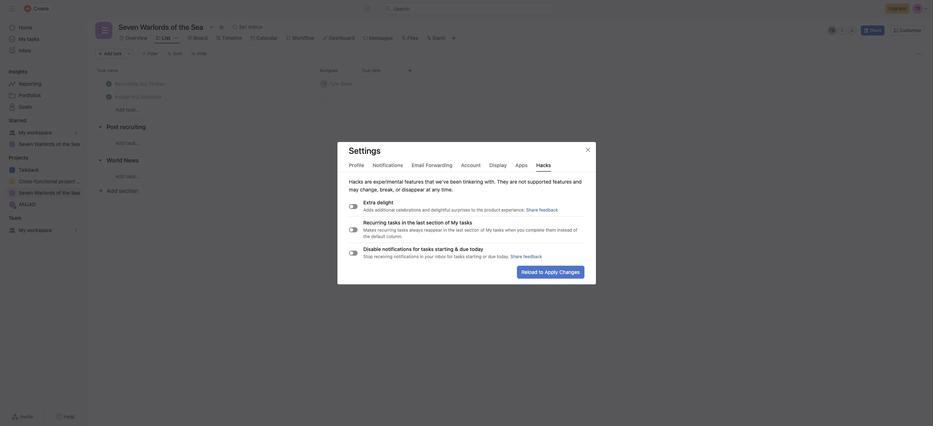 Task type: locate. For each thing, give the bounding box(es) containing it.
0 vertical spatial to
[[471, 207, 475, 213]]

workspace
[[27, 130, 52, 136], [27, 227, 52, 233]]

forwarding
[[426, 162, 453, 168]]

assignee
[[320, 68, 338, 73]]

0 vertical spatial section
[[119, 188, 138, 194]]

0 vertical spatial completed image
[[105, 80, 113, 88]]

tasks up column.
[[397, 228, 408, 233]]

recruiting top pirates cell
[[87, 77, 317, 91]]

account button
[[461, 162, 481, 172]]

collapse task list for this section image
[[97, 158, 103, 163]]

0 horizontal spatial section
[[119, 188, 138, 194]]

1 switch from the top
[[349, 204, 358, 209]]

add task… button down assign hq locations text field
[[115, 106, 140, 114]]

1 seven from the top
[[19, 141, 33, 147]]

1 vertical spatial and
[[422, 207, 430, 213]]

my workspace down starred
[[19, 130, 52, 136]]

0 horizontal spatial tb
[[321, 81, 327, 86]]

portfolios link
[[4, 90, 82, 101]]

portfolios
[[19, 92, 41, 98]]

section inside add section button
[[119, 188, 138, 194]]

of up talkback link
[[56, 141, 61, 147]]

1 vertical spatial my workspace link
[[4, 225, 82, 236]]

1 vertical spatial switch
[[349, 227, 358, 232]]

warlords up talkback link
[[34, 141, 55, 147]]

3 add task… button from the top
[[115, 173, 140, 180]]

sea
[[71, 141, 80, 147], [71, 190, 80, 196]]

2 task… from the top
[[126, 140, 140, 146]]

starred element
[[0, 114, 86, 152]]

hacks inside hacks are experimental features that we've been tinkering with. they are not supported features and may change, break, or disappear at any time.
[[349, 179, 363, 185]]

Completed checkbox
[[105, 80, 113, 88], [105, 92, 113, 101]]

warlords down "cross-functional project plan" link on the top left
[[34, 190, 55, 196]]

workspace down amjad link
[[27, 227, 52, 233]]

1 vertical spatial workspace
[[27, 227, 52, 233]]

for
[[413, 246, 420, 252], [447, 254, 453, 259]]

seven inside the projects element
[[19, 190, 33, 196]]

1 warlords from the top
[[34, 141, 55, 147]]

section up today
[[464, 228, 479, 233]]

0 vertical spatial in
[[402, 220, 406, 226]]

feedback up them at the right of page
[[539, 207, 558, 213]]

completed checkbox inside assign hq locations cell
[[105, 92, 113, 101]]

add task… for news
[[115, 173, 140, 179]]

completed checkbox for assign hq locations text field
[[105, 92, 113, 101]]

overview link
[[120, 34, 148, 42]]

world news
[[107, 157, 139, 164]]

1 horizontal spatial for
[[447, 254, 453, 259]]

seven warlords of the sea link down functional
[[4, 187, 82, 199]]

2 vertical spatial add task… button
[[115, 173, 140, 180]]

my workspace link down goals link
[[4, 127, 82, 139]]

seven warlords of the sea for seven warlords of the sea link within the the projects element
[[19, 190, 80, 196]]

0 vertical spatial workspace
[[27, 130, 52, 136]]

1 horizontal spatial share
[[526, 207, 538, 213]]

3 task… from the top
[[126, 173, 140, 179]]

in left your
[[420, 254, 424, 259]]

tb button
[[828, 26, 837, 35]]

1 vertical spatial share feedback link
[[510, 254, 542, 259]]

1 vertical spatial hacks
[[349, 179, 363, 185]]

in
[[402, 220, 406, 226], [443, 228, 447, 233], [420, 254, 424, 259]]

switch left stop
[[349, 251, 358, 256]]

1 vertical spatial or
[[483, 254, 487, 259]]

for right inbox
[[447, 254, 453, 259]]

3 add task… from the top
[[115, 173, 140, 179]]

my down team
[[19, 227, 26, 233]]

notifications right receiving
[[394, 254, 419, 259]]

talkback
[[19, 167, 39, 173]]

my workspace link inside the teams element
[[4, 225, 82, 236]]

task… for news
[[126, 173, 140, 179]]

seven warlords of the sea for first seven warlords of the sea link from the top
[[19, 141, 80, 147]]

1 vertical spatial to
[[539, 269, 543, 275]]

switch left makes
[[349, 227, 358, 232]]

are up change, at the left top of page
[[365, 179, 372, 185]]

completed checkbox inside recruiting top pirates cell
[[105, 80, 113, 88]]

0 vertical spatial for
[[413, 246, 420, 252]]

0 vertical spatial notifications
[[382, 246, 412, 252]]

1 vertical spatial add task… button
[[115, 139, 140, 147]]

1 seven warlords of the sea from the top
[[19, 141, 80, 147]]

1 horizontal spatial or
[[483, 254, 487, 259]]

to right surprises on the top of page
[[471, 207, 475, 213]]

add task button
[[95, 49, 125, 59]]

are left not
[[510, 179, 517, 185]]

0 vertical spatial seven
[[19, 141, 33, 147]]

amjad link
[[4, 199, 82, 210]]

completed image inside recruiting top pirates cell
[[105, 80, 113, 88]]

2 vertical spatial section
[[464, 228, 479, 233]]

1 vertical spatial in
[[443, 228, 447, 233]]

1 vertical spatial add task… row
[[87, 136, 933, 150]]

tyler
[[330, 81, 340, 86]]

2 vertical spatial add task…
[[115, 173, 140, 179]]

1 task… from the top
[[126, 107, 140, 113]]

my workspace link down amjad link
[[4, 225, 82, 236]]

0 horizontal spatial to
[[471, 207, 475, 213]]

Assign HQ locations text field
[[113, 93, 164, 100]]

add for news's add task… button
[[115, 173, 125, 179]]

1 vertical spatial task…
[[126, 140, 140, 146]]

2 horizontal spatial section
[[464, 228, 479, 233]]

1 workspace from the top
[[27, 130, 52, 136]]

3 switch from the top
[[349, 251, 358, 256]]

add task…
[[115, 107, 140, 113], [115, 140, 140, 146], [115, 173, 140, 179]]

hacks
[[536, 162, 551, 168], [349, 179, 363, 185]]

1 add task… from the top
[[115, 107, 140, 113]]

the up talkback link
[[62, 141, 70, 147]]

task… inside header untitled section tree grid
[[126, 107, 140, 113]]

1 sea from the top
[[71, 141, 80, 147]]

warlords
[[34, 141, 55, 147], [34, 190, 55, 196]]

add task… row
[[87, 103, 933, 116], [87, 136, 933, 150], [87, 170, 933, 183]]

1 horizontal spatial starting
[[466, 254, 481, 259]]

2 vertical spatial add task… row
[[87, 170, 933, 183]]

add down world on the top left
[[107, 188, 117, 194]]

extra delight adds additional celebrations and delightful surprises to the product experience. share feedback
[[363, 200, 558, 213]]

or down today
[[483, 254, 487, 259]]

messages
[[369, 35, 393, 41]]

features right supported
[[553, 179, 572, 185]]

the
[[62, 141, 70, 147], [62, 190, 70, 196], [477, 207, 483, 213], [407, 220, 415, 226], [448, 228, 455, 233], [363, 234, 370, 239]]

0 horizontal spatial or
[[396, 187, 400, 193]]

1 horizontal spatial and
[[573, 179, 582, 185]]

list link
[[156, 34, 171, 42]]

2 completed checkbox from the top
[[105, 92, 113, 101]]

0 vertical spatial my workspace link
[[4, 127, 82, 139]]

1 vertical spatial for
[[447, 254, 453, 259]]

0 vertical spatial switch
[[349, 204, 358, 209]]

3 add task… row from the top
[[87, 170, 933, 183]]

delightful
[[431, 207, 450, 213]]

0 horizontal spatial due
[[460, 246, 469, 252]]

2 my workspace from the top
[[19, 227, 52, 233]]

due date
[[362, 68, 381, 73]]

0 horizontal spatial are
[[365, 179, 372, 185]]

add task… up 'add section'
[[115, 173, 140, 179]]

due left the today. at right
[[488, 254, 496, 259]]

1 vertical spatial warlords
[[34, 190, 55, 196]]

in down celebrations
[[402, 220, 406, 226]]

email forwarding button
[[412, 162, 453, 172]]

gantt
[[433, 35, 446, 41]]

0 vertical spatial due
[[460, 246, 469, 252]]

2 workspace from the top
[[27, 227, 52, 233]]

1 horizontal spatial features
[[553, 179, 572, 185]]

1 add task… button from the top
[[115, 106, 140, 114]]

the up always at the bottom of page
[[407, 220, 415, 226]]

my tasks link
[[4, 33, 82, 45]]

1 my workspace from the top
[[19, 130, 52, 136]]

completed image
[[105, 80, 113, 88], [105, 92, 113, 101]]

my workspace down team
[[19, 227, 52, 233]]

1 vertical spatial starting
[[466, 254, 481, 259]]

for down always at the bottom of page
[[413, 246, 420, 252]]

add inside add task button
[[104, 51, 112, 56]]

teams element
[[0, 212, 86, 238]]

hacks up may on the left top of the page
[[349, 179, 363, 185]]

seven warlords of the sea down the "cross-functional project plan"
[[19, 190, 80, 196]]

warlords inside the projects element
[[34, 190, 55, 196]]

home
[[19, 24, 32, 31]]

1 horizontal spatial hacks
[[536, 162, 551, 168]]

1 vertical spatial due
[[488, 254, 496, 259]]

task… down recruiting
[[126, 140, 140, 146]]

1 vertical spatial seven
[[19, 190, 33, 196]]

share button
[[861, 25, 885, 36]]

or inside hacks are experimental features that we've been tinkering with. they are not supported features and may change, break, or disappear at any time.
[[396, 187, 400, 193]]

0 vertical spatial or
[[396, 187, 400, 193]]

section up reappear at the bottom of page
[[426, 220, 444, 226]]

2 add task… row from the top
[[87, 136, 933, 150]]

to
[[471, 207, 475, 213], [539, 269, 543, 275]]

1 horizontal spatial tb
[[830, 28, 835, 33]]

2 completed image from the top
[[105, 92, 113, 101]]

apps button
[[516, 162, 528, 172]]

feedback up reload
[[523, 254, 542, 259]]

0 vertical spatial seven warlords of the sea link
[[4, 139, 82, 150]]

workflow
[[292, 35, 314, 41]]

celebrations
[[396, 207, 421, 213]]

or right the break,
[[396, 187, 400, 193]]

are
[[365, 179, 372, 185], [510, 179, 517, 185]]

add up post recruiting at the top of page
[[115, 107, 125, 113]]

share feedback link up reload
[[510, 254, 542, 259]]

2 seven warlords of the sea link from the top
[[4, 187, 82, 199]]

2 seven warlords of the sea from the top
[[19, 190, 80, 196]]

features
[[405, 179, 424, 185], [553, 179, 572, 185]]

row
[[87, 64, 933, 77], [95, 77, 925, 78], [87, 77, 933, 91], [87, 90, 933, 103]]

sea inside the projects element
[[71, 190, 80, 196]]

dashboard link
[[323, 34, 355, 42]]

of down delightful
[[445, 220, 450, 226]]

starting down today
[[466, 254, 481, 259]]

0 vertical spatial and
[[573, 179, 582, 185]]

tasks down home
[[27, 36, 39, 42]]

None text field
[[117, 20, 205, 33]]

in right reappear at the bottom of page
[[443, 228, 447, 233]]

team button
[[0, 215, 21, 222]]

0 vertical spatial share
[[870, 28, 882, 33]]

tyler black
[[330, 81, 352, 86]]

features up disappear
[[405, 179, 424, 185]]

0 vertical spatial share feedback link
[[526, 207, 558, 213]]

2 add task… from the top
[[115, 140, 140, 146]]

1 horizontal spatial in
[[420, 254, 424, 259]]

add task… down assign hq locations text field
[[115, 107, 140, 113]]

talkback link
[[4, 164, 82, 176]]

2 horizontal spatial in
[[443, 228, 447, 233]]

my down surprises on the top of page
[[451, 220, 458, 226]]

tb inside button
[[830, 28, 835, 33]]

0 vertical spatial hacks
[[536, 162, 551, 168]]

0 horizontal spatial last
[[416, 220, 425, 226]]

0 vertical spatial sea
[[71, 141, 80, 147]]

experimental
[[373, 179, 403, 185]]

1 completed checkbox from the top
[[105, 80, 113, 88]]

0 vertical spatial add task… row
[[87, 103, 933, 116]]

add
[[104, 51, 112, 56], [115, 107, 125, 113], [115, 140, 125, 146], [115, 173, 125, 179], [107, 188, 117, 194]]

that
[[425, 179, 434, 185]]

disappear
[[402, 187, 425, 193]]

surprises
[[451, 207, 470, 213]]

seven down cross-
[[19, 190, 33, 196]]

share feedback link up complete
[[526, 207, 558, 213]]

0 horizontal spatial and
[[422, 207, 430, 213]]

1 horizontal spatial last
[[456, 228, 463, 233]]

1 vertical spatial seven warlords of the sea link
[[4, 187, 82, 199]]

1 vertical spatial completed checkbox
[[105, 92, 113, 101]]

hacks up supported
[[536, 162, 551, 168]]

1 vertical spatial my workspace
[[19, 227, 52, 233]]

at
[[426, 187, 431, 193]]

2 seven from the top
[[19, 190, 33, 196]]

row containing task name
[[87, 64, 933, 77]]

1 horizontal spatial to
[[539, 269, 543, 275]]

completed checkbox for recruiting top pirates text box
[[105, 80, 113, 88]]

and
[[573, 179, 582, 185], [422, 207, 430, 213]]

1 vertical spatial add task…
[[115, 140, 140, 146]]

last
[[416, 220, 425, 226], [456, 228, 463, 233]]

my down starred
[[19, 130, 26, 136]]

1 vertical spatial seven warlords of the sea
[[19, 190, 80, 196]]

2 features from the left
[[553, 179, 572, 185]]

my
[[19, 36, 26, 42], [19, 130, 26, 136], [451, 220, 458, 226], [19, 227, 26, 233], [486, 228, 492, 233]]

my workspace link inside starred element
[[4, 127, 82, 139]]

my inside starred element
[[19, 130, 26, 136]]

tinkering
[[463, 179, 483, 185]]

0 vertical spatial task…
[[126, 107, 140, 113]]

tb
[[830, 28, 835, 33], [321, 81, 327, 86]]

my workspace inside the teams element
[[19, 227, 52, 233]]

of down the "cross-functional project plan"
[[56, 190, 61, 196]]

0 vertical spatial warlords
[[34, 141, 55, 147]]

switch
[[349, 204, 358, 209], [349, 227, 358, 232], [349, 251, 358, 256]]

2 warlords from the top
[[34, 190, 55, 196]]

may
[[349, 187, 359, 193]]

2 vertical spatial task…
[[126, 173, 140, 179]]

due right the &
[[460, 246, 469, 252]]

2 my workspace link from the top
[[4, 225, 82, 236]]

1 horizontal spatial are
[[510, 179, 517, 185]]

due
[[460, 246, 469, 252], [488, 254, 496, 259]]

task… down news
[[126, 173, 140, 179]]

0 vertical spatial starting
[[435, 246, 453, 252]]

seven warlords of the sea link up talkback link
[[4, 139, 82, 150]]

seven warlords of the sea inside starred element
[[19, 141, 80, 147]]

1 vertical spatial section
[[426, 220, 444, 226]]

reporting
[[19, 81, 41, 87]]

1 vertical spatial sea
[[71, 190, 80, 196]]

2 vertical spatial switch
[[349, 251, 358, 256]]

completed image inside assign hq locations cell
[[105, 92, 113, 101]]

invite
[[20, 414, 33, 420]]

your
[[425, 254, 434, 259]]

adds
[[363, 207, 374, 213]]

2 switch from the top
[[349, 227, 358, 232]]

share inside extra delight adds additional celebrations and delightful surprises to the product experience. share feedback
[[526, 207, 538, 213]]

1 vertical spatial share
[[526, 207, 538, 213]]

seven warlords of the sea up talkback link
[[19, 141, 80, 147]]

workspace down goals link
[[27, 130, 52, 136]]

2 vertical spatial share
[[510, 254, 522, 259]]

tasks up recurring
[[388, 220, 400, 226]]

the left product
[[477, 207, 483, 213]]

workspace inside the teams element
[[27, 227, 52, 233]]

display button
[[490, 162, 507, 172]]

profile
[[349, 162, 364, 168]]

tasks inside "link"
[[27, 36, 39, 42]]

0 horizontal spatial features
[[405, 179, 424, 185]]

0 horizontal spatial share
[[510, 254, 522, 259]]

notifications down column.
[[382, 246, 412, 252]]

2 horizontal spatial share
[[870, 28, 882, 33]]

the inside starred element
[[62, 141, 70, 147]]

add down post recruiting at the top of page
[[115, 140, 125, 146]]

0 vertical spatial add task… button
[[115, 106, 140, 114]]

add left task
[[104, 51, 112, 56]]

share inside button
[[870, 28, 882, 33]]

1 vertical spatial feedback
[[523, 254, 542, 259]]

reappear
[[424, 228, 442, 233]]

workspace inside starred element
[[27, 130, 52, 136]]

the down makes
[[363, 234, 370, 239]]

task… down assign hq locations text field
[[126, 107, 140, 113]]

1 completed image from the top
[[105, 80, 113, 88]]

share feedback link for surprises
[[526, 207, 558, 213]]

seven warlords of the sea inside the projects element
[[19, 190, 80, 196]]

share
[[870, 28, 882, 33], [526, 207, 538, 213], [510, 254, 522, 259]]

upgrade
[[889, 6, 906, 11]]

share feedback link
[[526, 207, 558, 213], [510, 254, 542, 259]]

2 vertical spatial in
[[420, 254, 424, 259]]

to left the apply
[[539, 269, 543, 275]]

0 vertical spatial seven warlords of the sea
[[19, 141, 80, 147]]

my workspace link
[[4, 127, 82, 139], [4, 225, 82, 236]]

1 my workspace link from the top
[[4, 127, 82, 139]]

0 vertical spatial tb
[[830, 28, 835, 33]]

my up 'inbox'
[[19, 36, 26, 42]]

1 vertical spatial tb
[[321, 81, 327, 86]]

0 vertical spatial last
[[416, 220, 425, 226]]

0 vertical spatial my workspace
[[19, 130, 52, 136]]

add task… button up 'add section'
[[115, 173, 140, 180]]

switch left adds
[[349, 204, 358, 209]]

starting up inbox
[[435, 246, 453, 252]]

seven warlords of the sea
[[19, 141, 80, 147], [19, 190, 80, 196]]

share inside disable notifications for tasks starting & due today stop receiving notifications in your inbox for tasks starting or due today. share feedback
[[510, 254, 522, 259]]

or
[[396, 187, 400, 193], [483, 254, 487, 259]]

last up always at the bottom of page
[[416, 220, 425, 226]]

seven up projects
[[19, 141, 33, 147]]

1 vertical spatial notifications
[[394, 254, 419, 259]]

extra
[[363, 200, 376, 206]]

1 vertical spatial completed image
[[105, 92, 113, 101]]

last up the &
[[456, 228, 463, 233]]

completed image for assign hq locations text field
[[105, 92, 113, 101]]

section
[[119, 188, 138, 194], [426, 220, 444, 226], [464, 228, 479, 233]]

add task… button down post recruiting at the top of page
[[115, 139, 140, 147]]

tasks up your
[[421, 246, 434, 252]]

add task… button
[[115, 106, 140, 114], [115, 139, 140, 147], [115, 173, 140, 180]]

0 vertical spatial completed checkbox
[[105, 80, 113, 88]]

section down news
[[119, 188, 138, 194]]

header untitled section tree grid
[[87, 77, 933, 116]]

1 vertical spatial last
[[456, 228, 463, 233]]

seven inside starred element
[[19, 141, 33, 147]]

2 add task… button from the top
[[115, 139, 140, 147]]

profile button
[[349, 162, 364, 172]]

add up add section button
[[115, 173, 125, 179]]

changes
[[559, 269, 580, 275]]

0 horizontal spatial hacks
[[349, 179, 363, 185]]

add inside header untitled section tree grid
[[115, 107, 125, 113]]

add task… down post recruiting at the top of page
[[115, 140, 140, 146]]

0 horizontal spatial starting
[[435, 246, 453, 252]]

today
[[470, 246, 483, 252]]

starting
[[435, 246, 453, 252], [466, 254, 481, 259]]

0 vertical spatial feedback
[[539, 207, 558, 213]]

of inside starred element
[[56, 141, 61, 147]]

0 vertical spatial add task…
[[115, 107, 140, 113]]

task name
[[97, 68, 118, 73]]

stop
[[363, 254, 373, 259]]

2 sea from the top
[[71, 190, 80, 196]]



Task type: describe. For each thing, give the bounding box(es) containing it.
insights button
[[0, 68, 27, 75]]

tb inside header untitled section tree grid
[[321, 81, 327, 86]]

the right reappear at the bottom of page
[[448, 228, 455, 233]]

my inside "link"
[[19, 36, 26, 42]]

projects button
[[0, 154, 28, 162]]

my tasks
[[19, 36, 39, 42]]

change,
[[360, 187, 378, 193]]

with.
[[485, 179, 496, 185]]

workflow link
[[286, 34, 314, 42]]

cross-functional project plan
[[19, 178, 86, 185]]

1 features from the left
[[405, 179, 424, 185]]

1 add task… row from the top
[[87, 103, 933, 116]]

goals
[[19, 104, 32, 110]]

recurring
[[378, 228, 396, 233]]

additional
[[375, 207, 395, 213]]

experience.
[[501, 207, 525, 213]]

calendar
[[256, 35, 278, 41]]

2 are from the left
[[510, 179, 517, 185]]

disable notifications for tasks starting & due today stop receiving notifications in your inbox for tasks starting or due today. share feedback
[[363, 246, 542, 259]]

0 horizontal spatial for
[[413, 246, 420, 252]]

apply
[[545, 269, 558, 275]]

add task… button for news
[[115, 173, 140, 180]]

of up today
[[480, 228, 485, 233]]

files
[[407, 35, 418, 41]]

add task… row for world news
[[87, 170, 933, 183]]

world
[[107, 157, 122, 164]]

inbox
[[19, 47, 31, 54]]

delight
[[377, 200, 393, 206]]

break,
[[380, 187, 394, 193]]

warlords inside starred element
[[34, 141, 55, 147]]

inbox
[[435, 254, 446, 259]]

close image
[[585, 147, 591, 153]]

assign hq locations cell
[[87, 90, 317, 103]]

overview
[[125, 35, 148, 41]]

hide sidebar image
[[9, 6, 15, 11]]

default
[[371, 234, 385, 239]]

share feedback link for today
[[510, 254, 542, 259]]

home link
[[4, 22, 82, 33]]

add task… inside header untitled section tree grid
[[115, 107, 140, 113]]

recurring
[[363, 220, 386, 226]]

notifications button
[[373, 162, 403, 172]]

we've
[[435, 179, 449, 185]]

timeline
[[222, 35, 242, 41]]

task
[[97, 68, 106, 73]]

in inside disable notifications for tasks starting & due today stop receiving notifications in your inbox for tasks starting or due today. share feedback
[[420, 254, 424, 259]]

and inside hacks are experimental features that we've been tinkering with. they are not supported features and may change, break, or disappear at any time.
[[573, 179, 582, 185]]

add task… row for post recruiting
[[87, 136, 933, 150]]

hacks button
[[536, 162, 551, 172]]

plan
[[76, 178, 86, 185]]

feedback inside disable notifications for tasks starting & due today stop receiving notifications in your inbox for tasks starting or due today. share feedback
[[523, 254, 542, 259]]

feedback inside extra delight adds additional celebrations and delightful surprises to the product experience. share feedback
[[539, 207, 558, 213]]

files link
[[402, 34, 418, 42]]

switch for recurring tasks in the last section of my tasks
[[349, 227, 358, 232]]

add for add task… button within header untitled section tree grid
[[115, 107, 125, 113]]

Recruiting top Pirates text field
[[113, 80, 167, 87]]

the inside extra delight adds additional celebrations and delightful surprises to the product experience. share feedback
[[477, 207, 483, 213]]

instead
[[557, 228, 572, 233]]

gantt link
[[427, 34, 446, 42]]

board link
[[188, 34, 208, 42]]

list image
[[99, 26, 108, 35]]

display
[[490, 162, 507, 168]]

dashboard
[[329, 35, 355, 41]]

apps
[[516, 162, 528, 168]]

board
[[194, 35, 208, 41]]

reload
[[522, 269, 537, 275]]

name
[[107, 68, 118, 73]]

post
[[107, 124, 119, 130]]

1 horizontal spatial section
[[426, 220, 444, 226]]

add task… button for recruiting
[[115, 139, 140, 147]]

to inside reload to apply changes button
[[539, 269, 543, 275]]

completed image for recruiting top pirates text box
[[105, 80, 113, 88]]

task
[[113, 51, 122, 56]]

reload to apply changes button
[[517, 266, 585, 279]]

1 horizontal spatial due
[[488, 254, 496, 259]]

global element
[[0, 18, 86, 61]]

hacks for hacks
[[536, 162, 551, 168]]

supported
[[527, 179, 551, 185]]

of inside the projects element
[[56, 190, 61, 196]]

today.
[[497, 254, 509, 259]]

0 horizontal spatial in
[[402, 220, 406, 226]]

post recruiting
[[107, 124, 146, 130]]

tasks left when
[[493, 228, 504, 233]]

add task
[[104, 51, 122, 56]]

row containing tb
[[87, 77, 933, 91]]

amjad
[[19, 201, 36, 208]]

not
[[519, 179, 526, 185]]

my workspace inside starred element
[[19, 130, 52, 136]]

recurring tasks in the last section of my tasks makes recurring tasks always reappear in the last section of my tasks when you complete them instead of the default column.
[[363, 220, 577, 239]]

settings
[[349, 146, 381, 156]]

add task… for recruiting
[[115, 140, 140, 146]]

add task… button inside header untitled section tree grid
[[115, 106, 140, 114]]

or inside disable notifications for tasks starting & due today stop receiving notifications in your inbox for tasks starting or due today. share feedback
[[483, 254, 487, 259]]

insights element
[[0, 65, 86, 114]]

cross-
[[19, 178, 34, 185]]

collapse task list for this section image
[[97, 124, 103, 130]]

email forwarding
[[412, 162, 453, 168]]

they
[[497, 179, 508, 185]]

my down product
[[486, 228, 492, 233]]

to inside extra delight adds additional celebrations and delightful surprises to the product experience. share feedback
[[471, 207, 475, 213]]

timeline link
[[216, 34, 242, 42]]

projects
[[9, 155, 28, 161]]

notifications
[[373, 162, 403, 168]]

switch for disable notifications for tasks starting & due today
[[349, 251, 358, 256]]

you
[[517, 228, 524, 233]]

tasks down surprises on the top of page
[[460, 220, 472, 226]]

of right instead
[[573, 228, 577, 233]]

add inside add section button
[[107, 188, 117, 194]]

reload to apply changes
[[522, 269, 580, 275]]

projects element
[[0, 152, 86, 212]]

world news button
[[107, 154, 139, 167]]

remove from starred image
[[219, 24, 224, 30]]

&
[[455, 246, 458, 252]]

add section button
[[95, 185, 141, 198]]

the down project
[[62, 190, 70, 196]]

tasks down the &
[[454, 254, 465, 259]]

my inside the teams element
[[19, 227, 26, 233]]

task… for recruiting
[[126, 140, 140, 146]]

1 seven warlords of the sea link from the top
[[4, 139, 82, 150]]

seven warlords of the sea link inside the projects element
[[4, 187, 82, 199]]

sea inside starred element
[[71, 141, 80, 147]]

any
[[432, 187, 440, 193]]

makes
[[363, 228, 376, 233]]

goals link
[[4, 101, 82, 113]]

been
[[450, 179, 462, 185]]

post recruiting button
[[107, 121, 146, 134]]

and inside extra delight adds additional celebrations and delightful surprises to the product experience. share feedback
[[422, 207, 430, 213]]

upgrade button
[[886, 4, 910, 14]]

1 are from the left
[[365, 179, 372, 185]]

add for add task… button corresponding to recruiting
[[115, 140, 125, 146]]

project
[[59, 178, 75, 185]]

recruiting
[[120, 124, 146, 130]]

team
[[9, 215, 21, 221]]

add section
[[107, 188, 138, 194]]

list
[[162, 35, 171, 41]]

switch for extra delight
[[349, 204, 358, 209]]

product
[[484, 207, 500, 213]]

hacks for hacks are experimental features that we've been tinkering with. they are not supported features and may change, break, or disappear at any time.
[[349, 179, 363, 185]]



Task type: vqa. For each thing, say whether or not it's contained in the screenshot.
'task…' corresponding to News
yes



